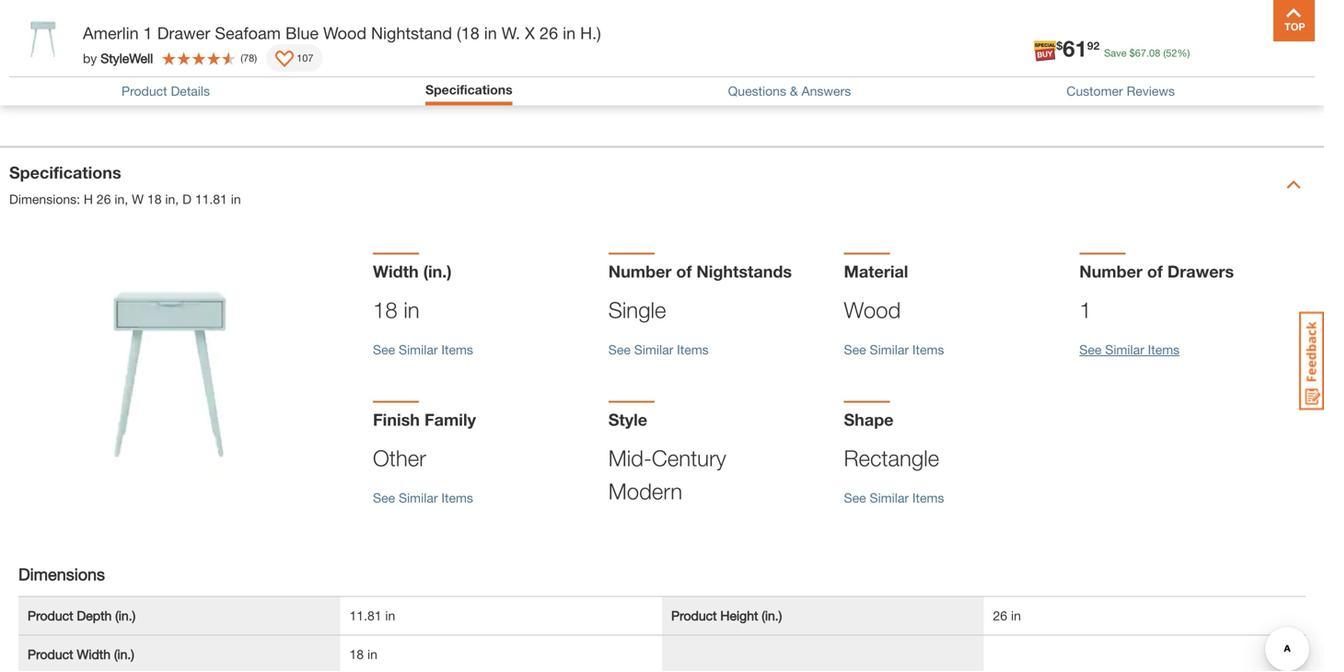 Task type: locate. For each thing, give the bounding box(es) containing it.
2 of from the left
[[1148, 262, 1163, 281]]

return
[[60, 71, 99, 86]]

top button
[[1274, 0, 1315, 41]]

number of drawers
[[1080, 262, 1235, 281]]

$ 61 92
[[1057, 35, 1100, 61]]

1 horizontal spatial $
[[1130, 47, 1136, 59]]

see similar items up finish family
[[373, 342, 473, 357]]

1 number from the left
[[609, 262, 672, 281]]

see similar items for 18 in
[[373, 342, 473, 357]]

customer reviews button
[[1067, 83, 1175, 99], [1067, 83, 1175, 99]]

similar up finish family
[[399, 342, 438, 357]]

product for product width (in.)
[[28, 647, 73, 662]]

&
[[790, 83, 798, 99]]

1 horizontal spatial (
[[1164, 47, 1166, 59]]

1 of from the left
[[676, 262, 692, 281]]

18 down 11.81 in
[[350, 647, 364, 662]]

,
[[125, 192, 128, 207], [175, 192, 179, 207]]

0 horizontal spatial 1
[[143, 23, 153, 43]]

( right 08
[[1164, 47, 1166, 59]]

shape
[[844, 410, 894, 430]]

h
[[84, 192, 93, 207]]

wood down guide
[[323, 23, 367, 43]]

61
[[1063, 35, 1088, 61]]

0 vertical spatial 18 in
[[373, 297, 420, 323]]

18 right w
[[147, 192, 162, 207]]

see
[[373, 342, 395, 357], [609, 342, 631, 357], [844, 342, 866, 357], [1080, 342, 1102, 357], [373, 491, 395, 506], [844, 491, 866, 506]]

save
[[1105, 47, 1127, 59]]

wood
[[323, 23, 367, 43], [844, 297, 901, 323]]

0 vertical spatial specifications
[[426, 82, 513, 97]]

1 vertical spatial 26
[[97, 192, 111, 207]]

1 down bedroom
[[143, 23, 153, 43]]

(in.)
[[423, 262, 452, 281], [115, 608, 136, 624], [762, 608, 782, 624], [114, 647, 134, 662]]

see similar items down rectangle
[[844, 491, 945, 506]]

18 in down 11.81 in
[[350, 647, 378, 662]]

for
[[353, 6, 368, 22]]

specifications button
[[426, 82, 513, 101], [426, 82, 513, 97]]

similar down rectangle
[[870, 491, 909, 506]]

similar for single
[[634, 342, 674, 357]]

1 horizontal spatial 26
[[540, 23, 558, 43]]

(in.) for product depth (in.)
[[115, 608, 136, 624]]

specifications
[[426, 82, 513, 97], [9, 163, 121, 182]]

1 vertical spatial width
[[77, 647, 111, 662]]

in
[[484, 23, 497, 43], [563, 23, 576, 43], [115, 192, 125, 207], [165, 192, 175, 207], [231, 192, 241, 207], [404, 297, 420, 323], [385, 608, 395, 624], [1011, 608, 1021, 624], [367, 647, 378, 662]]

items for wood
[[913, 342, 945, 357]]

0 horizontal spatial width
[[77, 647, 111, 662]]

52
[[1166, 47, 1178, 59]]

tips
[[437, 6, 458, 22]]

of for single
[[676, 262, 692, 281]]

67
[[1136, 47, 1147, 59]]

specifications for specifications
[[426, 82, 513, 97]]

(
[[1164, 47, 1166, 59], [241, 52, 243, 64]]

wood down material
[[844, 297, 901, 323]]

nightstands
[[183, 39, 253, 54], [697, 262, 792, 281]]

1 horizontal spatial ,
[[175, 192, 179, 207]]

finish
[[373, 410, 420, 430]]

see similar items for single
[[609, 342, 709, 357]]

modern
[[609, 479, 683, 504]]

, left w
[[125, 192, 128, 207]]

height
[[721, 608, 758, 624]]

number for 1
[[1080, 262, 1143, 281]]

1 vertical spatial nightstands
[[697, 262, 792, 281]]

product down by stylewell
[[122, 83, 167, 99]]

1 horizontal spatial 11.81
[[350, 608, 382, 624]]

drawers
[[1168, 262, 1235, 281]]

seafoam
[[215, 23, 281, 43]]

2 number from the left
[[1080, 262, 1143, 281]]

0 horizontal spatial specifications
[[9, 163, 121, 182]]

product image
[[37, 240, 309, 512]]

0 horizontal spatial number
[[609, 262, 672, 281]]

product depth (in.)
[[28, 608, 136, 624]]

0 vertical spatial nightstands
[[183, 39, 253, 54]]

similar down other
[[399, 491, 438, 506]]

18
[[147, 192, 162, 207], [373, 297, 398, 323], [350, 647, 364, 662]]

feedback link image
[[1300, 311, 1325, 411]]

(18
[[457, 23, 480, 43]]

shop more stylewell nightstands
[[60, 39, 253, 54]]

number left drawers
[[1080, 262, 1143, 281]]

, left d
[[175, 192, 179, 207]]

similar down number of drawers
[[1106, 342, 1145, 357]]

width (in.)
[[373, 262, 452, 281]]

1 horizontal spatial of
[[1148, 262, 1163, 281]]

questions & answers
[[728, 83, 851, 99]]

similar for wood
[[870, 342, 909, 357]]

out
[[100, 6, 119, 22]]

1 horizontal spatial specifications
[[426, 82, 513, 97]]

see similar items for wood
[[844, 342, 945, 357]]

see similar items up shape
[[844, 342, 945, 357]]

items for 1
[[1148, 342, 1180, 357]]

see similar items
[[373, 342, 473, 357], [609, 342, 709, 357], [844, 342, 945, 357], [1080, 342, 1180, 357], [373, 491, 473, 506], [844, 491, 945, 506]]

18 down width (in.)
[[373, 297, 398, 323]]

see similar items down other
[[373, 491, 473, 506]]

0 horizontal spatial 18
[[147, 192, 162, 207]]

$
[[1057, 39, 1063, 52], [1130, 47, 1136, 59]]

questions
[[728, 83, 787, 99]]

0 vertical spatial width
[[373, 262, 419, 281]]

2 , from the left
[[175, 192, 179, 207]]

of
[[676, 262, 692, 281], [1148, 262, 1163, 281]]

1 vertical spatial wood
[[844, 297, 901, 323]]

blue
[[286, 23, 319, 43]]

width
[[373, 262, 419, 281], [77, 647, 111, 662]]

0 horizontal spatial of
[[676, 262, 692, 281]]

1 horizontal spatial wood
[[844, 297, 901, 323]]

0 horizontal spatial 11.81
[[195, 192, 227, 207]]

11.81 inside specifications dimensions: h 26 in , w 18 in , d 11.81 in
[[195, 192, 227, 207]]

display image
[[276, 51, 294, 69]]

0 vertical spatial 11.81
[[195, 192, 227, 207]]

1 down number of drawers
[[1080, 297, 1092, 323]]

material
[[844, 262, 909, 281]]

stylewell
[[127, 39, 180, 54], [101, 50, 153, 66]]

0 horizontal spatial $
[[1057, 39, 1063, 52]]

product height (in.)
[[671, 608, 782, 624]]

0 vertical spatial 26
[[540, 23, 558, 43]]

0 vertical spatial 1
[[143, 23, 153, 43]]

18 in down width (in.)
[[373, 297, 420, 323]]

1 vertical spatial 18
[[373, 297, 398, 323]]

1 vertical spatial 1
[[1080, 297, 1092, 323]]

number up single
[[609, 262, 672, 281]]

answers
[[802, 83, 851, 99]]

2 horizontal spatial 26
[[993, 608, 1008, 624]]

see similar items down single
[[609, 342, 709, 357]]

0 horizontal spatial 26
[[97, 192, 111, 207]]

0 horizontal spatial wood
[[323, 23, 367, 43]]

( 78 )
[[241, 52, 257, 64]]

( left ) at the left of the page
[[241, 52, 243, 64]]

18 in
[[373, 297, 420, 323], [350, 647, 378, 662]]

0 horizontal spatial ,
[[125, 192, 128, 207]]

check out our bedroom decor ideas buying guide for decorating tips and inspiration
[[60, 6, 547, 22]]

1 vertical spatial specifications
[[9, 163, 121, 182]]

specifications up dimensions:
[[9, 163, 121, 182]]

by stylewell
[[83, 50, 153, 66]]

2 vertical spatial 18
[[350, 647, 364, 662]]

caret image
[[1287, 177, 1302, 192]]

$ inside $ 61 92
[[1057, 39, 1063, 52]]

1 horizontal spatial number
[[1080, 262, 1143, 281]]

product left height
[[671, 608, 717, 624]]

product for product height (in.)
[[671, 608, 717, 624]]

(in.) for product height (in.)
[[762, 608, 782, 624]]

amerlin
[[83, 23, 139, 43]]

0 vertical spatial 18
[[147, 192, 162, 207]]

see for 18 in
[[373, 342, 395, 357]]

see similar items for rectangle
[[844, 491, 945, 506]]

0 vertical spatial wood
[[323, 23, 367, 43]]

similar up shape
[[870, 342, 909, 357]]

.
[[1147, 47, 1150, 59]]

questions & answers button
[[728, 83, 851, 99], [728, 83, 851, 99]]

$ left 92
[[1057, 39, 1063, 52]]

similar for other
[[399, 491, 438, 506]]

1 horizontal spatial nightstands
[[697, 262, 792, 281]]

w.
[[502, 23, 520, 43]]

product
[[122, 83, 167, 99], [28, 608, 73, 624], [671, 608, 717, 624], [28, 647, 73, 662]]

see similar items down number of drawers
[[1080, 342, 1180, 357]]

save $ 67 . 08 ( 52 %)
[[1105, 47, 1190, 59]]

bedroom
[[145, 6, 198, 22]]

product details button
[[122, 83, 210, 99], [122, 83, 210, 99]]

1 vertical spatial 11.81
[[350, 608, 382, 624]]

107
[[297, 52, 314, 64]]

similar down single
[[634, 342, 674, 357]]

number of nightstands
[[609, 262, 792, 281]]

$ left .
[[1130, 47, 1136, 59]]

product down dimensions
[[28, 608, 73, 624]]

product down the product depth (in.)
[[28, 647, 73, 662]]

26
[[540, 23, 558, 43], [97, 192, 111, 207], [993, 608, 1008, 624]]

items
[[442, 342, 473, 357], [677, 342, 709, 357], [913, 342, 945, 357], [1148, 342, 1180, 357], [442, 491, 473, 506], [913, 491, 945, 506]]

ideas
[[240, 6, 272, 22]]

items for 18 in
[[442, 342, 473, 357]]

similar
[[399, 342, 438, 357], [634, 342, 674, 357], [870, 342, 909, 357], [1106, 342, 1145, 357], [399, 491, 438, 506], [870, 491, 909, 506]]

stylewell up policy
[[101, 50, 153, 66]]

specifications down (18
[[426, 82, 513, 97]]

specifications inside specifications dimensions: h 26 in , w 18 in , d 11.81 in
[[9, 163, 121, 182]]

26 in
[[993, 608, 1021, 624]]



Task type: vqa. For each thing, say whether or not it's contained in the screenshot.
'Return' at the top
yes



Task type: describe. For each thing, give the bounding box(es) containing it.
see for other
[[373, 491, 395, 506]]

similar for rectangle
[[870, 491, 909, 506]]

)
[[255, 52, 257, 64]]

107 button
[[266, 44, 323, 72]]

return policy link
[[60, 71, 137, 86]]

see similar items for other
[[373, 491, 473, 506]]

details
[[171, 83, 210, 99]]

x
[[525, 23, 535, 43]]

items for single
[[677, 342, 709, 357]]

product for product details
[[122, 83, 167, 99]]

1 , from the left
[[125, 192, 128, 207]]

by
[[83, 50, 97, 66]]

26 inside specifications dimensions: h 26 in , w 18 in , d 11.81 in
[[97, 192, 111, 207]]

(in.) for product width (in.)
[[114, 647, 134, 662]]

%)
[[1178, 47, 1190, 59]]

dimensions
[[18, 565, 105, 584]]

policy
[[102, 71, 137, 86]]

customer
[[1067, 83, 1123, 99]]

century
[[652, 445, 727, 471]]

mid-
[[609, 445, 652, 471]]

check
[[60, 6, 97, 22]]

1 horizontal spatial 1
[[1080, 297, 1092, 323]]

11.81 in
[[350, 608, 395, 624]]

our
[[123, 6, 142, 22]]

0 horizontal spatial (
[[241, 52, 243, 64]]

guide
[[317, 6, 349, 22]]

decorating
[[372, 6, 434, 22]]

similar for 1
[[1106, 342, 1145, 357]]

sponsored
[[1113, 41, 1179, 57]]

more
[[94, 39, 123, 54]]

customer reviews
[[1067, 83, 1175, 99]]

1 vertical spatial 18 in
[[350, 647, 378, 662]]

shop more stylewell nightstands link
[[60, 39, 253, 54]]

product for product depth (in.)
[[28, 608, 73, 624]]

mid-century modern
[[609, 445, 727, 504]]

return policy
[[60, 71, 137, 86]]

other
[[373, 445, 426, 471]]

nightstand
[[371, 23, 452, 43]]

and
[[462, 6, 484, 22]]

check out our bedroom decor ideas buying guide for decorating tips and inspiration link
[[60, 6, 547, 22]]

finish family
[[373, 410, 476, 430]]

see for rectangle
[[844, 491, 866, 506]]

see similar items for 1
[[1080, 342, 1180, 357]]

product details
[[122, 83, 210, 99]]

amerlin 1 drawer seafoam blue wood nightstand (18 in w. x 26 in h.)
[[83, 23, 601, 43]]

family
[[425, 410, 476, 430]]

see for single
[[609, 342, 631, 357]]

2 vertical spatial 26
[[993, 608, 1008, 624]]

1 horizontal spatial width
[[373, 262, 419, 281]]

1 horizontal spatial 18
[[350, 647, 364, 662]]

18 inside specifications dimensions: h 26 in , w 18 in , d 11.81 in
[[147, 192, 162, 207]]

dimensions:
[[9, 192, 80, 207]]

items for other
[[442, 491, 473, 506]]

08
[[1150, 47, 1161, 59]]

w
[[132, 192, 144, 207]]

single
[[609, 297, 666, 323]]

92
[[1088, 39, 1100, 52]]

inspiration
[[487, 6, 547, 22]]

similar for 18 in
[[399, 342, 438, 357]]

78
[[243, 52, 255, 64]]

2 horizontal spatial 18
[[373, 297, 398, 323]]

h.)
[[580, 23, 601, 43]]

items for rectangle
[[913, 491, 945, 506]]

shop
[[60, 39, 90, 54]]

buying
[[275, 6, 314, 22]]

depth
[[77, 608, 112, 624]]

of for 1
[[1148, 262, 1163, 281]]

specifications dimensions: h 26 in , w 18 in , d 11.81 in
[[9, 163, 241, 207]]

reviews
[[1127, 83, 1175, 99]]

product image image
[[14, 9, 74, 69]]

see for wood
[[844, 342, 866, 357]]

decor
[[202, 6, 237, 22]]

style
[[609, 410, 648, 430]]

product width (in.)
[[28, 647, 134, 662]]

stylewell down bedroom
[[127, 39, 180, 54]]

specifications for specifications dimensions: h 26 in , w 18 in , d 11.81 in
[[9, 163, 121, 182]]

see for 1
[[1080, 342, 1102, 357]]

rectangle
[[844, 445, 940, 471]]

number for single
[[609, 262, 672, 281]]

drawer
[[157, 23, 210, 43]]

d
[[182, 192, 192, 207]]

0 horizontal spatial nightstands
[[183, 39, 253, 54]]



